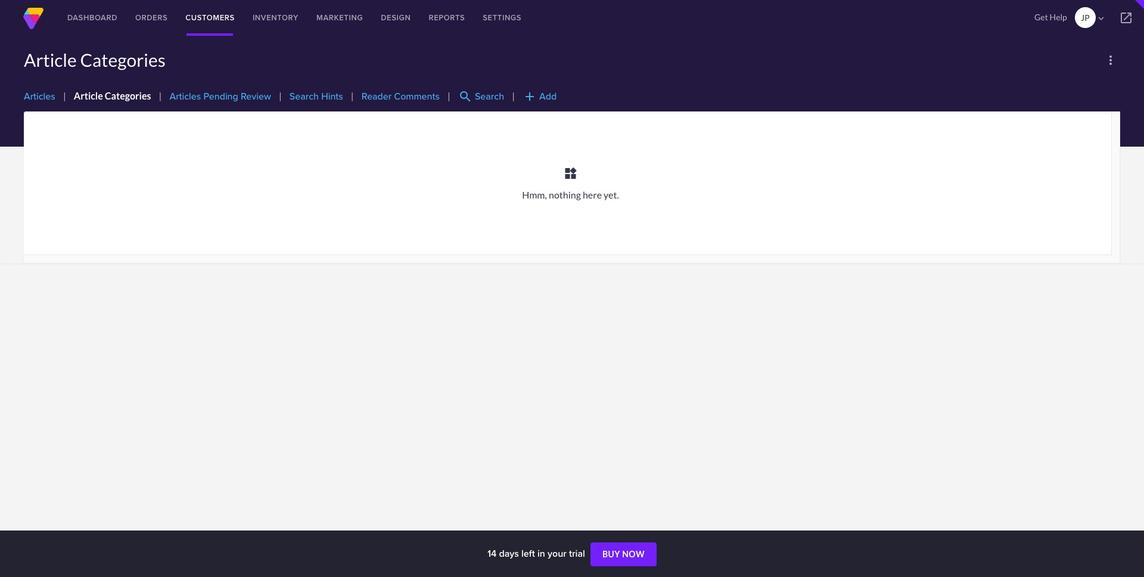 Task type: locate. For each thing, give the bounding box(es) containing it.
| right "articles" link
[[63, 90, 66, 102]]

article
[[24, 49, 77, 70], [74, 90, 103, 102]]

orders
[[135, 12, 168, 23]]

articles link
[[24, 90, 55, 103]]

dashboard
[[67, 12, 117, 23]]

categories
[[80, 49, 166, 70], [105, 90, 151, 102]]

add
[[523, 89, 537, 104]]

| left add on the top left of page
[[512, 90, 515, 102]]

here
[[583, 189, 602, 200]]

jp
[[1082, 13, 1090, 23]]

reader comments
[[362, 90, 440, 103]]

2 | from the left
[[159, 90, 162, 102]]

nothing
[[549, 189, 581, 200]]

get help
[[1035, 12, 1068, 22]]

left
[[522, 547, 535, 561]]

in
[[538, 547, 546, 561]]

help
[[1050, 12, 1068, 22]]

1 | from the left
[[63, 90, 66, 102]]

trial
[[569, 547, 585, 561]]

1 search from the left
[[290, 90, 319, 103]]

1 vertical spatial categories
[[105, 90, 151, 102]]

search left 'hints'
[[290, 90, 319, 103]]

0 horizontal spatial articles
[[24, 90, 55, 103]]

14
[[488, 547, 497, 561]]

2 articles from the left
[[170, 90, 201, 103]]

reports
[[429, 12, 465, 23]]

0 horizontal spatial search
[[290, 90, 319, 103]]

days
[[499, 547, 519, 561]]

1 vertical spatial article categories
[[74, 90, 151, 102]]

more_vert button
[[1102, 51, 1121, 70]]

2 search from the left
[[475, 90, 505, 103]]

search
[[290, 90, 319, 103], [475, 90, 505, 103]]

reader comments link
[[362, 90, 440, 103]]

| right article categories link
[[159, 90, 162, 102]]

|
[[63, 90, 66, 102], [159, 90, 162, 102], [279, 90, 282, 102], [351, 90, 354, 102], [448, 90, 451, 102], [512, 90, 515, 102]]

widgets
[[564, 166, 578, 181]]

article categories link
[[74, 90, 151, 102]]

search right the search
[[475, 90, 505, 103]]

 link
[[1109, 0, 1145, 36]]

1 horizontal spatial search
[[475, 90, 505, 103]]


[[1097, 13, 1107, 24]]

hmm,
[[522, 189, 547, 200]]

article categories
[[24, 49, 166, 70], [74, 90, 151, 102]]

article right "articles" link
[[74, 90, 103, 102]]

| left the search
[[448, 90, 451, 102]]

1 articles from the left
[[24, 90, 55, 103]]

pending
[[204, 90, 238, 103]]

| right 'hints'
[[351, 90, 354, 102]]

0 vertical spatial article
[[24, 49, 77, 70]]

article up "articles" link
[[24, 49, 77, 70]]

articles
[[24, 90, 55, 103], [170, 90, 201, 103]]


[[1120, 11, 1134, 25]]

1 horizontal spatial articles
[[170, 90, 201, 103]]

buy
[[603, 549, 621, 559]]

| right review at left
[[279, 90, 282, 102]]



Task type: describe. For each thing, give the bounding box(es) containing it.
add
[[540, 90, 557, 103]]

now
[[623, 549, 645, 559]]

dashboard link
[[58, 0, 126, 36]]

articles for "articles" link
[[24, 90, 55, 103]]

articles for articles pending review
[[170, 90, 201, 103]]

6 | from the left
[[512, 90, 515, 102]]

0 vertical spatial article categories
[[24, 49, 166, 70]]

14 days left in your trial
[[488, 547, 588, 561]]

search hints
[[290, 90, 343, 103]]

add add
[[523, 89, 557, 104]]

search hints link
[[290, 90, 343, 103]]

design
[[381, 12, 411, 23]]

1 vertical spatial article
[[74, 90, 103, 102]]

search inside search search
[[475, 90, 505, 103]]

review
[[241, 90, 271, 103]]

comments
[[394, 90, 440, 103]]

buy now link
[[591, 543, 657, 567]]

reader
[[362, 90, 392, 103]]

4 | from the left
[[351, 90, 354, 102]]

inventory
[[253, 12, 299, 23]]

5 | from the left
[[448, 90, 451, 102]]

search
[[458, 89, 473, 104]]

customers
[[186, 12, 235, 23]]

hmm, nothing here yet.
[[522, 189, 619, 200]]

3 | from the left
[[279, 90, 282, 102]]

0 vertical spatial categories
[[80, 49, 166, 70]]

search search
[[458, 89, 505, 104]]

your
[[548, 547, 567, 561]]

more_vert
[[1104, 53, 1119, 67]]

get
[[1035, 12, 1049, 22]]

marketing
[[317, 12, 363, 23]]

articles pending review
[[170, 90, 271, 103]]

hints
[[322, 90, 343, 103]]

yet.
[[604, 189, 619, 200]]

settings
[[483, 12, 522, 23]]

buy now
[[603, 549, 645, 559]]

articles pending review link
[[170, 90, 271, 103]]



Task type: vqa. For each thing, say whether or not it's contained in the screenshot.
the Dashboard
yes



